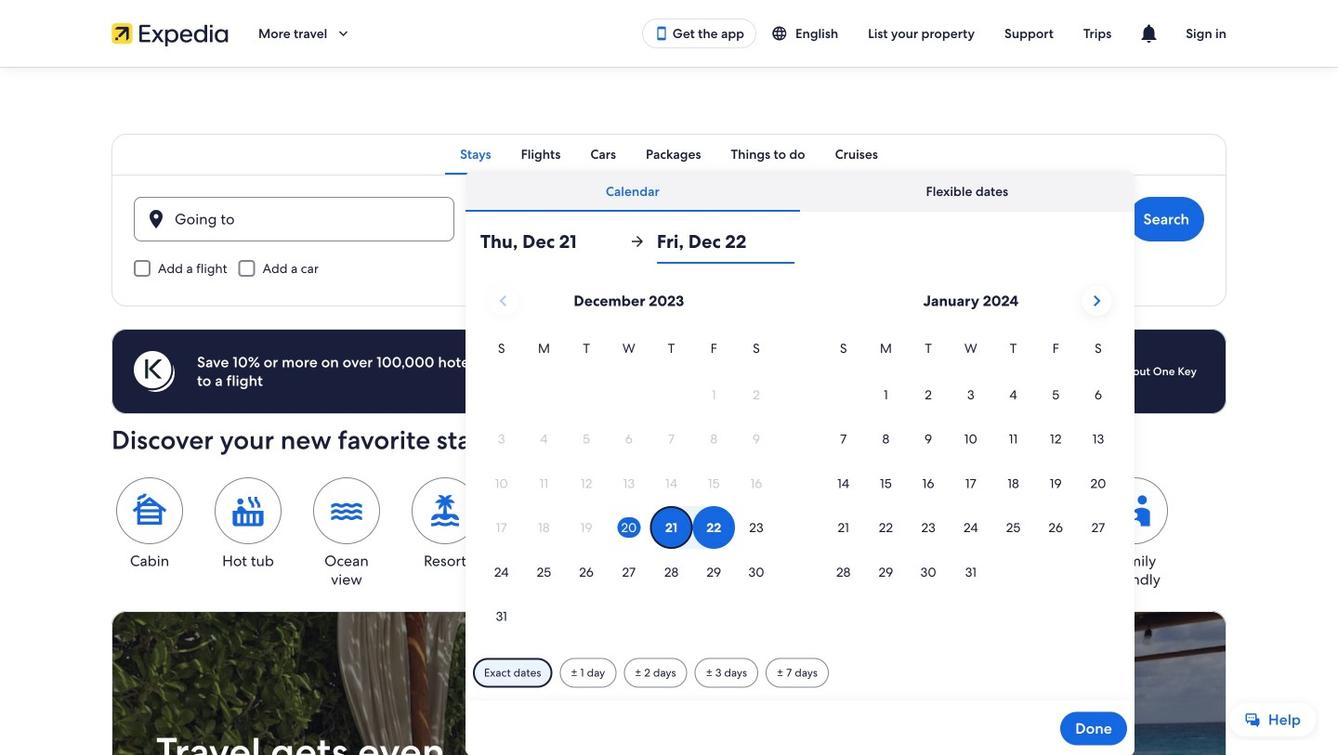 Task type: vqa. For each thing, say whether or not it's contained in the screenshot.
LIST
no



Task type: describe. For each thing, give the bounding box(es) containing it.
travel sale activities deals image
[[112, 612, 1227, 756]]

december 2023 element
[[480, 338, 778, 640]]

expedia logo image
[[112, 20, 229, 46]]

download the app button image
[[654, 26, 669, 41]]

more travel image
[[335, 25, 352, 42]]



Task type: locate. For each thing, give the bounding box(es) containing it.
tab list
[[112, 134, 1227, 175], [466, 171, 1135, 212]]

main content
[[0, 67, 1339, 756]]

previous month image
[[492, 290, 514, 312]]

directional image
[[629, 233, 646, 250]]

january 2024 element
[[823, 338, 1120, 596]]

application
[[480, 279, 1120, 640]]

today element
[[618, 518, 641, 538]]

small image
[[772, 25, 796, 42]]

communication center icon image
[[1138, 22, 1160, 45]]

next month image
[[1086, 290, 1108, 312]]



